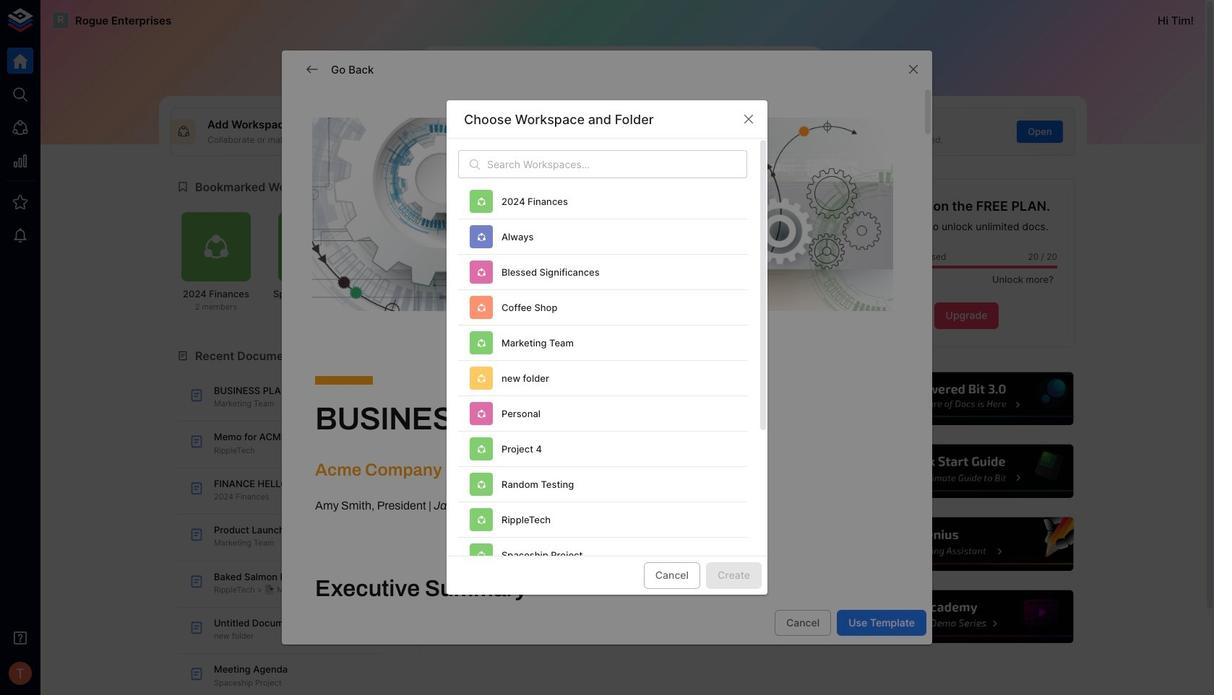 Task type: locate. For each thing, give the bounding box(es) containing it.
dialog
[[282, 51, 932, 696], [447, 101, 768, 696]]

Search Workspaces... text field
[[487, 151, 747, 179]]

help image
[[858, 371, 1075, 428], [858, 443, 1075, 501], [858, 516, 1075, 574], [858, 589, 1075, 646]]

3 help image from the top
[[858, 516, 1075, 574]]

1 help image from the top
[[858, 371, 1075, 428]]



Task type: vqa. For each thing, say whether or not it's contained in the screenshot.
Search Workspaces... text box
yes



Task type: describe. For each thing, give the bounding box(es) containing it.
4 help image from the top
[[858, 589, 1075, 646]]

2 help image from the top
[[858, 443, 1075, 501]]



